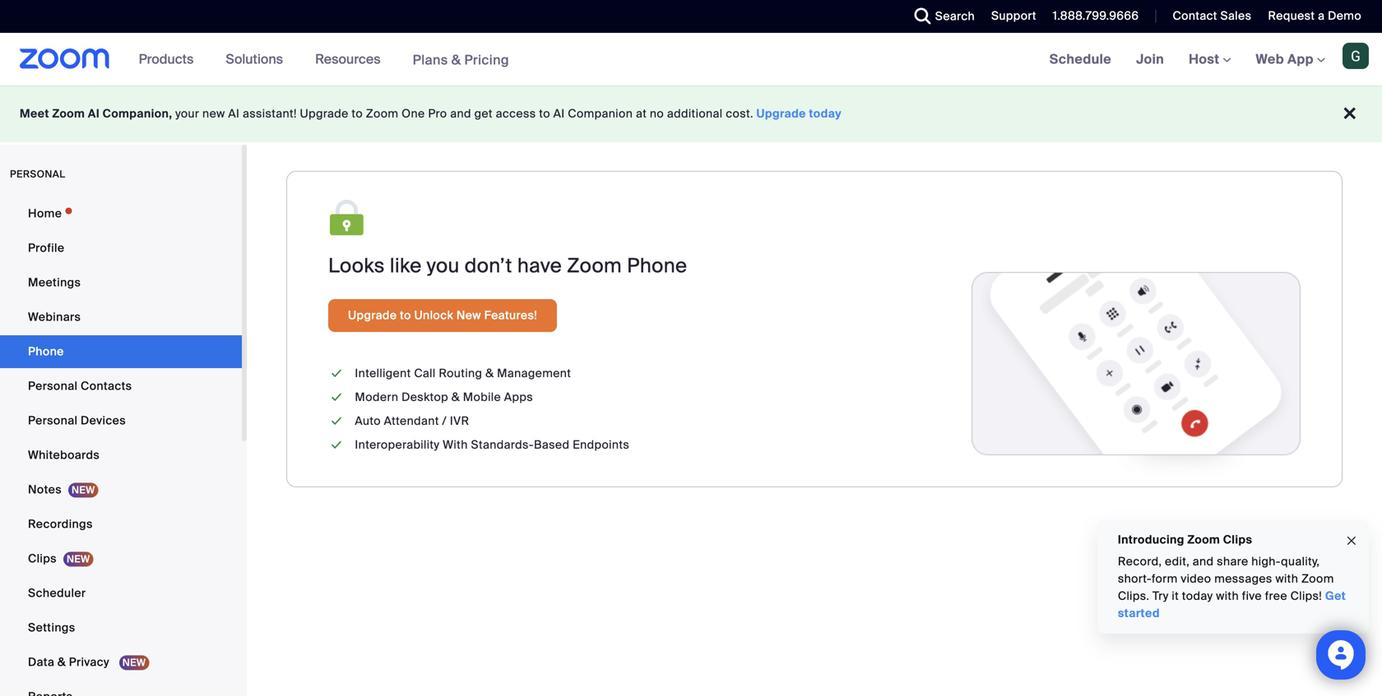 Task type: describe. For each thing, give the bounding box(es) containing it.
zoom right have at the top left of page
[[567, 253, 622, 279]]

meet zoom ai companion, footer
[[0, 86, 1382, 142]]

data & privacy link
[[0, 647, 242, 680]]

host
[[1189, 51, 1223, 68]]

devices
[[81, 413, 126, 429]]

plans & pricing
[[413, 51, 509, 68]]

app
[[1288, 51, 1314, 68]]

mobile
[[463, 390, 501, 405]]

2 horizontal spatial to
[[539, 106, 550, 121]]

meetings link
[[0, 267, 242, 299]]

personal
[[10, 168, 65, 181]]

clips link
[[0, 543, 242, 576]]

video
[[1181, 572, 1212, 587]]

quality,
[[1281, 555, 1320, 570]]

join link
[[1124, 33, 1177, 86]]

recordings link
[[0, 508, 242, 541]]

scheduler
[[28, 586, 86, 601]]

& up mobile
[[485, 366, 494, 381]]

five
[[1242, 589, 1262, 604]]

3 ai from the left
[[553, 106, 565, 121]]

solutions button
[[226, 33, 291, 86]]

free
[[1265, 589, 1288, 604]]

sales
[[1221, 8, 1252, 23]]

companion
[[568, 106, 633, 121]]

get started
[[1118, 589, 1346, 622]]

additional
[[667, 106, 723, 121]]

introducing
[[1118, 533, 1185, 548]]

zoom right meet
[[52, 106, 85, 121]]

plans
[[413, 51, 448, 68]]

2 ai from the left
[[228, 106, 240, 121]]

profile
[[28, 241, 65, 256]]

web app
[[1256, 51, 1314, 68]]

notes link
[[0, 474, 242, 507]]

unlock
[[414, 308, 453, 323]]

standards-
[[471, 438, 534, 453]]

high-
[[1252, 555, 1281, 570]]

access
[[496, 106, 536, 121]]

upgrade right cost.
[[757, 106, 806, 121]]

0 horizontal spatial to
[[352, 106, 363, 121]]

whiteboards
[[28, 448, 100, 463]]

record,
[[1118, 555, 1162, 570]]

resources button
[[315, 33, 388, 86]]

phone inside "personal menu" menu
[[28, 344, 64, 360]]

personal for personal devices
[[28, 413, 78, 429]]

looks like you don't have zoom phone
[[328, 253, 687, 279]]

introducing zoom clips
[[1118, 533, 1253, 548]]

web app button
[[1256, 51, 1325, 68]]

personal for personal contacts
[[28, 379, 78, 394]]

a
[[1318, 8, 1325, 23]]

meetings
[[28, 275, 81, 290]]

checked image
[[328, 413, 345, 430]]

today inside record, edit, and share high-quality, short-form video messages with zoom clips. try it today with five free clips!
[[1182, 589, 1213, 604]]

meetings navigation
[[1037, 33, 1382, 87]]

share
[[1217, 555, 1249, 570]]

and inside record, edit, and share high-quality, short-form video messages with zoom clips. try it today with five free clips!
[[1193, 555, 1214, 570]]

to inside button
[[400, 308, 411, 323]]

try
[[1153, 589, 1169, 604]]

assistant!
[[243, 106, 297, 121]]

contact sales
[[1173, 8, 1252, 23]]

contacts
[[81, 379, 132, 394]]

search
[[935, 9, 975, 24]]

started
[[1118, 606, 1160, 622]]

0 vertical spatial phone
[[627, 253, 687, 279]]

/
[[442, 414, 447, 429]]

one
[[402, 106, 425, 121]]

data & privacy
[[28, 655, 113, 671]]

settings link
[[0, 612, 242, 645]]

notes
[[28, 483, 62, 498]]

close image
[[1345, 532, 1358, 551]]

schedule link
[[1037, 33, 1124, 86]]

pro
[[428, 106, 447, 121]]

zoom up edit,
[[1188, 533, 1220, 548]]

get
[[1326, 589, 1346, 604]]

ivr
[[450, 414, 469, 429]]

don't
[[465, 253, 512, 279]]

zoom logo image
[[20, 49, 110, 69]]

upgrade down product information navigation
[[300, 106, 349, 121]]

endpoints
[[573, 438, 630, 453]]

pricing
[[464, 51, 509, 68]]

desktop
[[402, 390, 448, 405]]

support
[[991, 8, 1037, 23]]

it
[[1172, 589, 1179, 604]]

demo
[[1328, 8, 1362, 23]]

& inside product information navigation
[[451, 51, 461, 68]]

upgrade inside button
[[348, 308, 397, 323]]



Task type: vqa. For each thing, say whether or not it's contained in the screenshot.
1st Application from the bottom
no



Task type: locate. For each thing, give the bounding box(es) containing it.
attendant
[[384, 414, 439, 429]]

you
[[427, 253, 460, 279]]

short-
[[1118, 572, 1152, 587]]

based
[[534, 438, 570, 453]]

0 vertical spatial clips
[[1223, 533, 1253, 548]]

phone
[[627, 253, 687, 279], [28, 344, 64, 360]]

product information navigation
[[126, 33, 522, 87]]

zoom inside record, edit, and share high-quality, short-form video messages with zoom clips. try it today with five free clips!
[[1302, 572, 1334, 587]]

management
[[497, 366, 571, 381]]

banner
[[0, 33, 1382, 87]]

0 vertical spatial with
[[1276, 572, 1299, 587]]

upgrade
[[300, 106, 349, 121], [757, 106, 806, 121], [348, 308, 397, 323]]

no
[[650, 106, 664, 121]]

1 horizontal spatial today
[[1182, 589, 1213, 604]]

2 horizontal spatial ai
[[553, 106, 565, 121]]

new
[[457, 308, 481, 323]]

1 checked image from the top
[[328, 365, 345, 383]]

personal
[[28, 379, 78, 394], [28, 413, 78, 429]]

banner containing products
[[0, 33, 1382, 87]]

2 personal from the top
[[28, 413, 78, 429]]

ai
[[88, 106, 100, 121], [228, 106, 240, 121], [553, 106, 565, 121]]

request a demo
[[1268, 8, 1362, 23]]

host button
[[1189, 51, 1231, 68]]

request a demo link
[[1256, 0, 1382, 33], [1268, 8, 1362, 23]]

3 checked image from the top
[[328, 437, 345, 454]]

today inside meet zoom ai companion, footer
[[809, 106, 842, 121]]

your
[[175, 106, 199, 121]]

webinars link
[[0, 301, 242, 334]]

meet zoom ai companion, your new ai assistant! upgrade to zoom one pro and get access to ai companion at no additional cost. upgrade today
[[20, 106, 842, 121]]

checked image for interoperability
[[328, 437, 345, 454]]

personal contacts link
[[0, 370, 242, 403]]

products button
[[139, 33, 201, 86]]

personal devices
[[28, 413, 126, 429]]

search button
[[902, 0, 979, 33]]

1 ai from the left
[[88, 106, 100, 121]]

checked image
[[328, 365, 345, 383], [328, 389, 345, 406], [328, 437, 345, 454]]

0 horizontal spatial with
[[1216, 589, 1239, 604]]

personal up the personal devices
[[28, 379, 78, 394]]

web
[[1256, 51, 1284, 68]]

with
[[443, 438, 468, 453]]

whiteboards link
[[0, 439, 242, 472]]

modern
[[355, 390, 399, 405]]

and
[[450, 106, 471, 121], [1193, 555, 1214, 570]]

1 horizontal spatial phone
[[627, 253, 687, 279]]

1 vertical spatial checked image
[[328, 389, 345, 406]]

1 horizontal spatial to
[[400, 308, 411, 323]]

0 horizontal spatial clips
[[28, 552, 57, 567]]

have
[[517, 253, 562, 279]]

0 vertical spatial and
[[450, 106, 471, 121]]

messages
[[1215, 572, 1273, 587]]

edit,
[[1165, 555, 1190, 570]]

1 vertical spatial clips
[[28, 552, 57, 567]]

zoom left one
[[366, 106, 399, 121]]

1.888.799.9666
[[1053, 8, 1139, 23]]

features!
[[484, 308, 537, 323]]

& right data
[[58, 655, 66, 671]]

cost.
[[726, 106, 753, 121]]

settings
[[28, 621, 75, 636]]

resources
[[315, 51, 381, 68]]

call
[[414, 366, 436, 381]]

1 horizontal spatial clips
[[1223, 533, 1253, 548]]

ai left companion
[[553, 106, 565, 121]]

1 vertical spatial and
[[1193, 555, 1214, 570]]

& inside "personal menu" menu
[[58, 655, 66, 671]]

1 vertical spatial today
[[1182, 589, 1213, 604]]

contact
[[1173, 8, 1218, 23]]

& up ivr
[[451, 390, 460, 405]]

to right access at left
[[539, 106, 550, 121]]

modern desktop & mobile apps
[[355, 390, 533, 405]]

1 horizontal spatial with
[[1276, 572, 1299, 587]]

looks
[[328, 253, 385, 279]]

clips.
[[1118, 589, 1150, 604]]

1.888.799.9666 button
[[1041, 0, 1143, 33], [1053, 8, 1139, 23]]

interoperability
[[355, 438, 440, 453]]

0 horizontal spatial and
[[450, 106, 471, 121]]

to left unlock at the top left
[[400, 308, 411, 323]]

zoom up clips!
[[1302, 572, 1334, 587]]

0 horizontal spatial phone
[[28, 344, 64, 360]]

phone link
[[0, 336, 242, 369]]

webinars
[[28, 310, 81, 325]]

profile picture image
[[1343, 43, 1369, 69]]

1 horizontal spatial and
[[1193, 555, 1214, 570]]

to down resources dropdown button
[[352, 106, 363, 121]]

clips up share
[[1223, 533, 1253, 548]]

products
[[139, 51, 194, 68]]

intelligent
[[355, 366, 411, 381]]

and up video at bottom right
[[1193, 555, 1214, 570]]

request
[[1268, 8, 1315, 23]]

auto
[[355, 414, 381, 429]]

checked image up checked icon
[[328, 389, 345, 406]]

apps
[[504, 390, 533, 405]]

checked image down checked icon
[[328, 437, 345, 454]]

2 vertical spatial checked image
[[328, 437, 345, 454]]

personal up whiteboards
[[28, 413, 78, 429]]

record, edit, and share high-quality, short-form video messages with zoom clips. try it today with five free clips!
[[1118, 555, 1334, 604]]

meet
[[20, 106, 49, 121]]

0 vertical spatial personal
[[28, 379, 78, 394]]

data
[[28, 655, 54, 671]]

clips up scheduler
[[28, 552, 57, 567]]

0 horizontal spatial today
[[809, 106, 842, 121]]

upgrade down the looks
[[348, 308, 397, 323]]

scheduler link
[[0, 578, 242, 610]]

checked image for intelligent
[[328, 365, 345, 383]]

solutions
[[226, 51, 283, 68]]

with
[[1276, 572, 1299, 587], [1216, 589, 1239, 604]]

1 vertical spatial phone
[[28, 344, 64, 360]]

companion,
[[103, 106, 172, 121]]

with down messages
[[1216, 589, 1239, 604]]

recordings
[[28, 517, 93, 532]]

at
[[636, 106, 647, 121]]

zoom
[[52, 106, 85, 121], [366, 106, 399, 121], [567, 253, 622, 279], [1188, 533, 1220, 548], [1302, 572, 1334, 587]]

1 personal from the top
[[28, 379, 78, 394]]

with up free
[[1276, 572, 1299, 587]]

auto attendant / ivr
[[355, 414, 469, 429]]

1 horizontal spatial ai
[[228, 106, 240, 121]]

schedule
[[1050, 51, 1112, 68]]

personal devices link
[[0, 405, 242, 438]]

0 vertical spatial today
[[809, 106, 842, 121]]

0 vertical spatial checked image
[[328, 365, 345, 383]]

get started link
[[1118, 589, 1346, 622]]

1 vertical spatial personal
[[28, 413, 78, 429]]

and left get
[[450, 106, 471, 121]]

checked image left the intelligent
[[328, 365, 345, 383]]

& right plans
[[451, 51, 461, 68]]

clips!
[[1291, 589, 1322, 604]]

and inside meet zoom ai companion, footer
[[450, 106, 471, 121]]

intelligent call routing & management
[[355, 366, 571, 381]]

today
[[809, 106, 842, 121], [1182, 589, 1213, 604]]

checked image for modern
[[328, 389, 345, 406]]

form
[[1152, 572, 1178, 587]]

&
[[451, 51, 461, 68], [485, 366, 494, 381], [451, 390, 460, 405], [58, 655, 66, 671]]

2 checked image from the top
[[328, 389, 345, 406]]

like
[[390, 253, 422, 279]]

contact sales link
[[1160, 0, 1256, 33], [1173, 8, 1252, 23]]

upgrade to unlock new features! button
[[328, 299, 557, 332]]

1 vertical spatial with
[[1216, 589, 1239, 604]]

personal menu menu
[[0, 197, 242, 697]]

profile link
[[0, 232, 242, 265]]

get
[[474, 106, 493, 121]]

ai left companion,
[[88, 106, 100, 121]]

ai right new
[[228, 106, 240, 121]]

upgrade today link
[[757, 106, 842, 121]]

personal contacts
[[28, 379, 132, 394]]

clips inside "personal menu" menu
[[28, 552, 57, 567]]

0 horizontal spatial ai
[[88, 106, 100, 121]]



